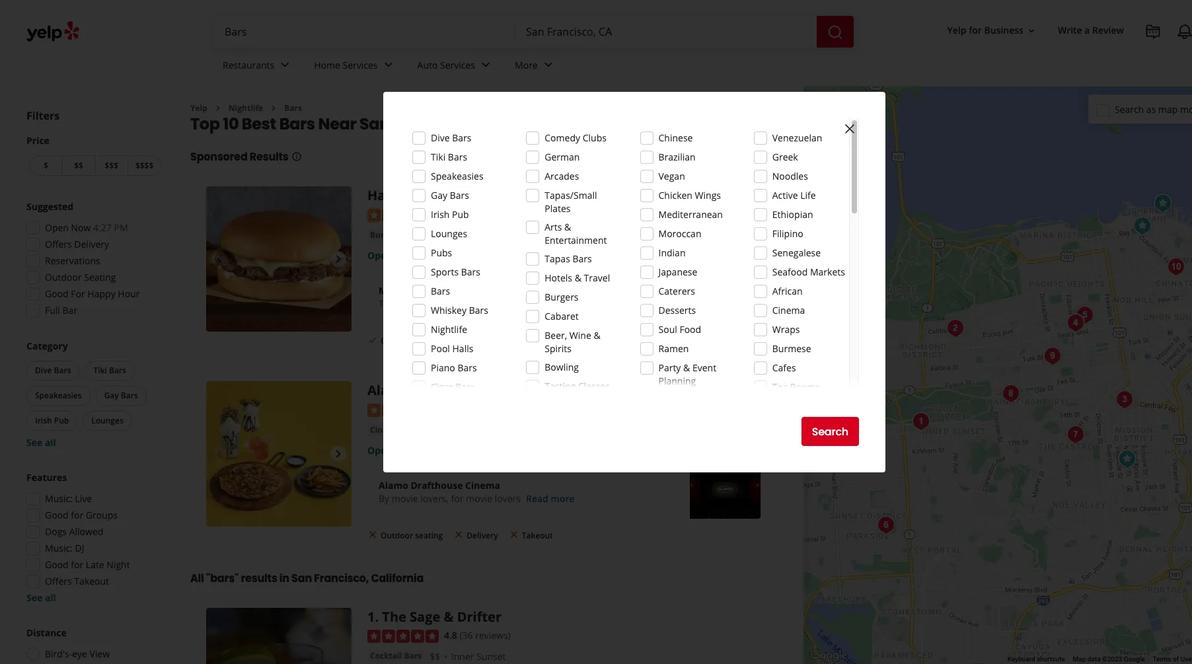 Task type: describe. For each thing, give the bounding box(es) containing it.
24 chevron down v2 image for auto services
[[478, 57, 494, 73]]

cocktail bars for top cocktail bars button
[[511, 229, 563, 240]]

seafood
[[772, 266, 808, 278]]

african
[[772, 285, 803, 297]]

fisherman's
[[571, 229, 623, 242]]

cinema inside alamo drafthouse cinema by movie lovers, for movie lovers read more
[[465, 479, 500, 491]]

community service/non- profit
[[772, 400, 827, 439]]

map data ©2023 google
[[1073, 656, 1145, 663]]

dive bars inside dive bars button
[[35, 365, 71, 376]]

close image
[[842, 121, 858, 137]]

music: for music: live
[[45, 492, 73, 505]]

arcades
[[545, 170, 579, 182]]

tasting classes
[[545, 380, 610, 392]]

sponsored
[[190, 150, 248, 165]]

outdoor seating for drafthouse
[[381, 530, 443, 541]]

shortcuts
[[1037, 656, 1065, 663]]

hotels & travel
[[545, 272, 610, 284]]

irish pub inside irish pub button
[[35, 415, 69, 426]]

top
[[190, 113, 220, 135]]

16 close v2 image for takeout
[[509, 530, 519, 540]]

yelp for business
[[947, 24, 1023, 37]]

services for home services
[[343, 59, 378, 71]]

$$$
[[105, 160, 118, 171]]

16 chevron right v2 image
[[213, 103, 223, 114]]

1
[[367, 608, 375, 626]]

delivery for alamo
[[467, 530, 498, 541]]

bird's-eye view
[[45, 648, 110, 660]]

speakeasies inside button
[[35, 390, 82, 401]]

16 chevron right v2 image
[[268, 103, 279, 114]]

& for hotels
[[575, 272, 581, 284]]

comedy
[[545, 131, 580, 144]]

1 horizontal spatial hard rock cafe image
[[1149, 190, 1176, 217]]

cafe
[[439, 187, 468, 204]]

drifter
[[457, 608, 502, 626]]

active
[[772, 189, 798, 202]]

2 movie from the left
[[466, 492, 492, 505]]

full
[[45, 304, 60, 317]]

price
[[26, 134, 49, 147]]

all for category
[[45, 436, 56, 449]]

moroccan
[[658, 227, 701, 240]]

whiskey bars
[[431, 304, 488, 317]]

.
[[375, 608, 379, 626]]

keyboard
[[1008, 656, 1035, 663]]

yelp for yelp link
[[190, 102, 207, 114]]

wine
[[569, 329, 591, 342]]

try
[[379, 297, 392, 310]]

1 horizontal spatial $$
[[430, 650, 440, 663]]

1 horizontal spatial california
[[478, 113, 556, 135]]

& for party
[[683, 361, 690, 374]]

seating
[[84, 271, 116, 283]]

rooms
[[790, 381, 820, 393]]

yelp for business button
[[942, 19, 1042, 43]]

$$$$
[[135, 160, 154, 171]]

hard rock cafe link
[[367, 187, 468, 204]]

party & event planning
[[658, 361, 716, 387]]

16 checkmark v2 image
[[453, 335, 464, 345]]

allowed
[[69, 525, 103, 538]]

groups
[[86, 509, 118, 521]]

slideshow element for alamo
[[206, 381, 352, 527]]

1 horizontal spatial cocktail bars link
[[508, 229, 566, 242]]

auto
[[417, 59, 438, 71]]

write
[[1058, 24, 1082, 37]]

4.8
[[444, 629, 457, 642]]

sunset
[[477, 650, 506, 663]]

of
[[1173, 656, 1179, 663]]

greek
[[772, 151, 798, 163]]

option group containing distance
[[22, 626, 164, 664]]

google image
[[807, 647, 850, 664]]

24 chevron down v2 image for more
[[540, 57, 556, 73]]

1 vertical spatial cocktail bars button
[[367, 650, 424, 663]]

search for search as map mo
[[1115, 103, 1144, 115]]

lion's den bar and lounge image
[[1163, 254, 1189, 280]]

dive inside "search" dialog
[[431, 131, 450, 144]]

review
[[1092, 24, 1124, 37]]

tiki bars inside button
[[94, 365, 126, 376]]

& inside the beer, wine & spirits
[[594, 329, 600, 342]]

senegalese
[[772, 246, 821, 259]]

0 vertical spatial takeout
[[522, 335, 553, 346]]

nightlife inside "search" dialog
[[431, 323, 467, 336]]

hard
[[367, 187, 400, 204]]

the social study image
[[1062, 310, 1089, 336]]

all
[[190, 571, 204, 586]]

offers takeout
[[45, 575, 109, 587]]

inner sunset
[[451, 650, 506, 663]]

tiki bars inside "search" dialog
[[431, 151, 467, 163]]

map region
[[740, 0, 1192, 664]]

zam zam image
[[997, 381, 1024, 407]]

german
[[545, 151, 580, 163]]

gay bars inside button
[[104, 390, 138, 401]]

16 checkmark v2 image
[[367, 335, 378, 345]]

distance
[[26, 626, 67, 639]]

soul food
[[658, 323, 701, 336]]

outdoor seating
[[45, 271, 116, 283]]

magic kicks off here try our new kids menu today! read more
[[379, 284, 560, 310]]

restaurants
[[223, 59, 274, 71]]

previous image
[[211, 251, 227, 267]]

group containing features
[[22, 471, 164, 605]]

irish inside button
[[35, 415, 52, 426]]

more inside magic kicks off here try our new kids menu today! read more
[[537, 297, 560, 310]]

1 vertical spatial takeout
[[522, 530, 553, 541]]

cinema inside button
[[370, 424, 400, 435]]

2 vertical spatial open
[[367, 444, 392, 456]]

planning
[[658, 375, 696, 387]]

all for features
[[45, 591, 56, 604]]

10
[[223, 113, 239, 135]]

& for arts
[[564, 221, 571, 233]]

home services
[[314, 59, 378, 71]]

dive bars inside "search" dialog
[[431, 131, 471, 144]]

read inside alamo drafthouse cinema by movie lovers, for movie lovers read more
[[526, 492, 548, 505]]

pm for open now 4:27 pm
[[114, 221, 128, 234]]

cigar
[[431, 381, 453, 393]]

drafthouse for alamo drafthouse cinema new mission
[[413, 381, 488, 399]]

live
[[75, 492, 92, 505]]

price group
[[26, 134, 164, 178]]

cigar bars
[[431, 381, 475, 393]]

drafthouse for alamo drafthouse cinema by movie lovers, for movie lovers read more
[[411, 479, 463, 491]]

user actions element
[[937, 17, 1192, 98]]

projects image
[[1145, 24, 1161, 40]]

tiki inside "search" dialog
[[431, 151, 445, 163]]

0 vertical spatial cocktail bars button
[[508, 229, 566, 242]]

previous image
[[211, 446, 227, 462]]

data
[[1087, 656, 1101, 663]]

takeout inside group
[[74, 575, 109, 587]]

inner
[[451, 650, 474, 663]]

dogs allowed
[[45, 525, 103, 538]]

tiki inside button
[[94, 365, 107, 376]]

$$ button
[[62, 155, 95, 176]]

until
[[395, 249, 414, 262]]

piano
[[431, 361, 455, 374]]

irish inside "search" dialog
[[431, 208, 450, 221]]

good for good for happy hour
[[45, 287, 69, 300]]

outdoor for alamo
[[381, 530, 413, 541]]

soul
[[658, 323, 677, 336]]

search dialog
[[0, 0, 1192, 664]]

©2023
[[1102, 656, 1122, 663]]

results
[[250, 150, 288, 165]]

business
[[984, 24, 1023, 37]]

auto services
[[417, 59, 475, 71]]

next image for hard
[[330, 251, 346, 267]]

1 horizontal spatial francisco,
[[393, 113, 475, 135]]

10:00
[[416, 249, 440, 262]]

seating for drafthouse
[[415, 530, 443, 541]]

more link
[[504, 48, 567, 86]]

for for groups
[[71, 509, 83, 521]]

music: live
[[45, 492, 92, 505]]

& up 4.8
[[444, 608, 454, 626]]

life
[[800, 189, 816, 202]]

terms of use
[[1153, 656, 1192, 663]]

the sage & drifter link
[[382, 608, 502, 626]]

arts & entertainment
[[545, 221, 607, 246]]

alamo drafthouse cinema new mission
[[367, 381, 628, 399]]

outdoor seating for rock
[[381, 335, 443, 346]]

tapas bars
[[545, 252, 592, 265]]

cocktail for cocktail bars button to the bottom
[[370, 650, 402, 662]]

cocktail for top cocktail bars button
[[511, 229, 543, 240]]

filipino
[[772, 227, 803, 240]]

a
[[1085, 24, 1090, 37]]

music: dj
[[45, 542, 84, 554]]



Task type: locate. For each thing, give the bounding box(es) containing it.
lounges down gay bars button
[[91, 415, 123, 426]]

1 vertical spatial speakeasies
[[35, 390, 82, 401]]

$ button
[[29, 155, 62, 176]]

0 vertical spatial outdoor seating
[[381, 335, 443, 346]]

gay bars down tiki bars button
[[104, 390, 138, 401]]

1 vertical spatial delivery
[[467, 335, 498, 346]]

cinema left new
[[491, 381, 541, 399]]

2 outdoor seating from the top
[[381, 530, 443, 541]]

1 vertical spatial reviews)
[[475, 629, 511, 642]]

for up dogs allowed
[[71, 509, 83, 521]]

2 offers from the top
[[45, 575, 72, 587]]

night
[[107, 558, 130, 571]]

0 vertical spatial music:
[[45, 492, 73, 505]]

0 vertical spatial see all
[[26, 436, 56, 449]]

menu
[[452, 297, 477, 310]]

1 horizontal spatial irish pub
[[431, 208, 469, 221]]

pubs
[[431, 246, 452, 259]]

0 horizontal spatial movie
[[392, 492, 418, 505]]

& right the "arts" at the top
[[564, 221, 571, 233]]

speakeasies up "cafe"
[[431, 170, 483, 182]]

$$$$ button
[[128, 155, 161, 176]]

lounges down the 2.8
[[431, 227, 467, 240]]

0 horizontal spatial irish
[[35, 415, 52, 426]]

terms of use link
[[1153, 656, 1192, 663]]

24 chevron down v2 image right restaurants
[[277, 57, 293, 73]]

0 horizontal spatial gay
[[104, 390, 119, 401]]

kennedy's indian curry house & irish pub image
[[1129, 213, 1155, 239]]

movie
[[392, 492, 418, 505], [466, 492, 492, 505]]

0 vertical spatial gay bars
[[431, 189, 469, 202]]

offers for offers delivery
[[45, 238, 72, 250]]

1 16 close v2 image from the left
[[367, 530, 378, 540]]

dive down category
[[35, 365, 52, 376]]

services right home at the left top of page
[[343, 59, 378, 71]]

lounges inside button
[[91, 415, 123, 426]]

2 see all from the top
[[26, 591, 56, 604]]

mission
[[578, 381, 628, 399]]

reviews) right (1.1k
[[483, 208, 518, 220]]

cocktail bars button
[[508, 229, 566, 242], [367, 650, 424, 663]]

2 slideshow element from the top
[[206, 381, 352, 527]]

for left business
[[969, 24, 982, 37]]

1 vertical spatial burgers
[[545, 291, 579, 303]]

1 vertical spatial yelp
[[190, 102, 207, 114]]

2.8
[[444, 208, 457, 220]]

search down community
[[812, 424, 848, 439]]

cinema down 3.5 star rating image
[[370, 424, 400, 435]]

fermentation lab image
[[1071, 302, 1098, 328]]

0 vertical spatial california
[[478, 113, 556, 135]]

search inside button
[[812, 424, 848, 439]]

sage
[[410, 608, 440, 626]]

0 vertical spatial nightlife
[[229, 102, 263, 114]]

cocktail bars link
[[508, 229, 566, 242], [367, 650, 424, 663]]

1 24 chevron down v2 image from the left
[[380, 57, 396, 73]]

pm up sports
[[442, 249, 456, 262]]

delivery right 16 checkmark v2 image
[[467, 335, 498, 346]]

cocktail bars up the "tapas"
[[511, 229, 563, 240]]

1 vertical spatial search
[[812, 424, 848, 439]]

1 horizontal spatial gay
[[431, 189, 447, 202]]

2.8 star rating image
[[367, 209, 439, 222]]

0 horizontal spatial hard rock cafe image
[[206, 187, 352, 332]]

all down offers takeout
[[45, 591, 56, 604]]

for for business
[[969, 24, 982, 37]]

services right 'auto'
[[440, 59, 475, 71]]

1 horizontal spatial cocktail
[[511, 229, 543, 240]]

1 good from the top
[[45, 287, 69, 300]]

tiki bars
[[431, 151, 467, 163], [94, 365, 126, 376]]

group
[[22, 200, 164, 321], [24, 340, 164, 449], [22, 471, 164, 605]]

more right lovers
[[551, 492, 575, 505]]

gay inside "search" dialog
[[431, 189, 447, 202]]

pm right 4:27
[[114, 221, 128, 234]]

0 horizontal spatial tiki
[[94, 365, 107, 376]]

offers
[[45, 238, 72, 250], [45, 575, 72, 587]]

2 16 close v2 image from the left
[[453, 530, 464, 540]]

1 horizontal spatial movie
[[466, 492, 492, 505]]

services for auto services
[[440, 59, 475, 71]]

1 vertical spatial see
[[26, 591, 42, 604]]

dive bars down category
[[35, 365, 71, 376]]

tapas
[[545, 252, 570, 265]]

1 outdoor seating from the top
[[381, 335, 443, 346]]

restaurants link
[[212, 48, 303, 86]]

read right today!
[[512, 297, 534, 310]]

beer,
[[545, 329, 567, 342]]

open inside group
[[45, 221, 69, 234]]

1 vertical spatial see all
[[26, 591, 56, 604]]

open now 4:27 pm
[[45, 221, 128, 234]]

0 horizontal spatial irish pub
[[35, 415, 69, 426]]

$$ left "inner"
[[430, 650, 440, 663]]

24 chevron down v2 image inside home services link
[[380, 57, 396, 73]]

2 services from the left
[[440, 59, 475, 71]]

1 vertical spatial alamo
[[379, 479, 408, 491]]

1 horizontal spatial tiki
[[431, 151, 445, 163]]

& up the planning
[[683, 361, 690, 374]]

seating left 16 checkmark v2 image
[[415, 335, 443, 346]]

offers down "good for late night"
[[45, 575, 72, 587]]

(1.1k
[[460, 208, 480, 220]]

& inside the arts & entertainment
[[564, 221, 571, 233]]

1 horizontal spatial cocktail bars button
[[508, 229, 566, 242]]

24 chevron down v2 image right auto services
[[478, 57, 494, 73]]

& inside party & event planning
[[683, 361, 690, 374]]

for right the lovers,
[[451, 492, 464, 505]]

write a review link
[[1053, 19, 1129, 43]]

happy
[[87, 287, 115, 300]]

nightlife right 16 chevron right v2 image
[[229, 102, 263, 114]]

for
[[71, 287, 85, 300]]

0 vertical spatial open
[[45, 221, 69, 234]]

0 horizontal spatial burgers
[[370, 229, 401, 240]]

None search field
[[214, 16, 856, 48]]

1 vertical spatial music:
[[45, 542, 73, 554]]

all "bars" results in san francisco, california
[[190, 571, 424, 586]]

1 horizontal spatial tiki bars
[[431, 151, 467, 163]]

for for late
[[71, 558, 83, 571]]

wings
[[695, 189, 721, 202]]

near
[[318, 113, 356, 135]]

see for features
[[26, 591, 42, 604]]

alamo for alamo drafthouse cinema new mission
[[367, 381, 410, 399]]

group containing category
[[24, 340, 164, 449]]

1 horizontal spatial dive
[[431, 131, 450, 144]]

cocktail bars link down the "4.8 star rating" image
[[367, 650, 424, 663]]

category
[[26, 340, 68, 352]]

alamo inside alamo drafthouse cinema by movie lovers, for movie lovers read more
[[379, 479, 408, 491]]

francisco, down 'auto'
[[393, 113, 475, 135]]

1 movie from the left
[[392, 492, 418, 505]]

24 chevron down v2 image inside restaurants link
[[277, 57, 293, 73]]

0 horizontal spatial lounges
[[91, 415, 123, 426]]

tasting
[[545, 380, 576, 392]]

slideshow element
[[206, 187, 352, 332], [206, 381, 352, 527]]

0 horizontal spatial search
[[812, 424, 848, 439]]

music: for music: dj
[[45, 542, 73, 554]]

group containing suggested
[[22, 200, 164, 321]]

1 horizontal spatial gay bars
[[431, 189, 469, 202]]

yelp left business
[[947, 24, 966, 37]]

cocktail bars for cocktail bars button to the bottom
[[370, 650, 422, 662]]

2 see all button from the top
[[26, 591, 56, 604]]

0 vertical spatial dive bars
[[431, 131, 471, 144]]

dive inside button
[[35, 365, 52, 376]]

outdoor seating down the lovers,
[[381, 530, 443, 541]]

0 vertical spatial drafthouse
[[413, 381, 488, 399]]

16 close v2 image
[[367, 530, 378, 540], [453, 530, 464, 540], [509, 530, 519, 540]]

alamo up 3.5 star rating image
[[367, 381, 410, 399]]

mini bar sf image
[[1039, 343, 1065, 369]]

burmese
[[772, 342, 811, 355]]

1 horizontal spatial services
[[440, 59, 475, 71]]

1 vertical spatial cocktail bars link
[[367, 650, 424, 663]]

outdoor seating down the new
[[381, 335, 443, 346]]

drafthouse down "piano bars"
[[413, 381, 488, 399]]

3 good from the top
[[45, 558, 69, 571]]

0 horizontal spatial pub
[[54, 415, 69, 426]]

for inside alamo drafthouse cinema by movie lovers, for movie lovers read more
[[451, 492, 464, 505]]

delivery inside group
[[74, 238, 109, 250]]

good up full
[[45, 287, 69, 300]]

1 horizontal spatial 24 chevron down v2 image
[[540, 57, 556, 73]]

yelp inside button
[[947, 24, 966, 37]]

pm inside group
[[114, 221, 128, 234]]

16 info v2 image
[[291, 152, 302, 162]]

1 vertical spatial pm
[[442, 249, 456, 262]]

0 horizontal spatial yelp
[[190, 102, 207, 114]]

see all button for category
[[26, 436, 56, 449]]

all down irish pub button
[[45, 436, 56, 449]]

1 horizontal spatial san
[[359, 113, 390, 135]]

gay
[[431, 189, 447, 202], [104, 390, 119, 401]]

good for good for late night
[[45, 558, 69, 571]]

good for good for groups
[[45, 509, 69, 521]]

0 horizontal spatial 24 chevron down v2 image
[[277, 57, 293, 73]]

2 all from the top
[[45, 591, 56, 604]]

cocktail bars button up the "tapas"
[[508, 229, 566, 242]]

see all for category
[[26, 436, 56, 449]]

dahlia lounge image
[[1111, 387, 1138, 413]]

$$
[[74, 160, 83, 171], [430, 650, 440, 663]]

sort:
[[656, 120, 676, 132]]

pool
[[431, 342, 450, 355]]

yelp for yelp for business
[[947, 24, 966, 37]]

burgers up cabaret
[[545, 291, 579, 303]]

1 offers from the top
[[45, 238, 72, 250]]

1 horizontal spatial lounges
[[431, 227, 467, 240]]

tiki
[[431, 151, 445, 163], [94, 365, 107, 376]]

japanese
[[658, 266, 697, 278]]

outdoor for hard
[[381, 335, 413, 346]]

service/non-
[[772, 413, 827, 426]]

fisherman's wharf
[[571, 229, 652, 242]]

top 10 best bars near san francisco, california
[[190, 113, 556, 135]]

0 vertical spatial search
[[1115, 103, 1144, 115]]

burgers inside burgers button
[[370, 229, 401, 240]]

slideshow element for hard
[[206, 187, 352, 332]]

best
[[242, 113, 276, 135]]

cocktail left the "arts" at the top
[[511, 229, 543, 240]]

more inside alamo drafthouse cinema by movie lovers, for movie lovers read more
[[551, 492, 575, 505]]

burgers button
[[367, 229, 404, 242]]

1 vertical spatial $$
[[430, 650, 440, 663]]

dive bars up "cafe"
[[431, 131, 471, 144]]

irish pub inside "search" dialog
[[431, 208, 469, 221]]

3.5 star rating image
[[367, 403, 439, 417]]

lounges button
[[83, 411, 132, 431]]

1 slideshow element from the top
[[206, 187, 352, 332]]

sponsored results
[[190, 150, 288, 165]]

last call bar image
[[1062, 422, 1089, 448]]

1 vertical spatial outdoor seating
[[381, 530, 443, 541]]

food
[[680, 323, 701, 336]]

1 next image from the top
[[330, 251, 346, 267]]

see all button up distance
[[26, 591, 56, 604]]

ethiopian
[[772, 208, 813, 221]]

kicks
[[408, 284, 432, 297]]

drafthouse inside alamo drafthouse cinema by movie lovers, for movie lovers read more
[[411, 479, 463, 491]]

bird's-
[[45, 648, 72, 660]]

irish up american
[[431, 208, 450, 221]]

1 music: from the top
[[45, 492, 73, 505]]

yelp left 16 chevron right v2 image
[[190, 102, 207, 114]]

speakeasies down dive bars button
[[35, 390, 82, 401]]

cocktail down the "4.8 star rating" image
[[370, 650, 402, 662]]

california
[[478, 113, 556, 135], [371, 571, 424, 586]]

1 vertical spatial all
[[45, 591, 56, 604]]

2 good from the top
[[45, 509, 69, 521]]

irish down the speakeasies button at the left bottom
[[35, 415, 52, 426]]

terms
[[1153, 656, 1171, 663]]

noodles
[[772, 170, 808, 182]]

0 horizontal spatial gay bars
[[104, 390, 138, 401]]

cabaret
[[545, 310, 579, 322]]

tiki up "cafe"
[[431, 151, 445, 163]]

1 vertical spatial francisco,
[[314, 571, 369, 586]]

16 chevron down v2 image
[[1026, 26, 1037, 36]]

1 see from the top
[[26, 436, 42, 449]]

option group
[[22, 626, 164, 664]]

reservations
[[45, 254, 100, 267]]

read right lovers
[[526, 492, 548, 505]]

1 vertical spatial tiki
[[94, 365, 107, 376]]

16 close v2 image for outdoor seating
[[367, 530, 378, 540]]

outdoor down by
[[381, 530, 413, 541]]

notifications image
[[1177, 24, 1192, 40]]

0 vertical spatial seating
[[415, 335, 443, 346]]

0 vertical spatial irish pub
[[431, 208, 469, 221]]

comedy clubs
[[545, 131, 607, 144]]

2 seating from the top
[[415, 530, 443, 541]]

24 chevron down v2 image
[[380, 57, 396, 73], [540, 57, 556, 73]]

1 horizontal spatial 16 close v2 image
[[453, 530, 464, 540]]

home services link
[[303, 48, 407, 86]]

next image for alamo
[[330, 446, 346, 462]]

0 horizontal spatial dive bars
[[35, 365, 71, 376]]

0 vertical spatial read
[[512, 297, 534, 310]]

open down suggested
[[45, 221, 69, 234]]

search as map mo
[[1115, 103, 1192, 115]]

wharf
[[625, 229, 652, 242]]

halls
[[452, 342, 473, 355]]

cinema down african
[[772, 304, 805, 317]]

$$ left $$$ button
[[74, 160, 83, 171]]

2 24 chevron down v2 image from the left
[[478, 57, 494, 73]]

sports bars
[[431, 266, 480, 278]]

tiki bars up "cafe"
[[431, 151, 467, 163]]

as
[[1146, 103, 1156, 115]]

read inside magic kicks off here try our new kids menu today! read more
[[512, 297, 534, 310]]

1 . the sage & drifter
[[367, 608, 502, 626]]

1 see all button from the top
[[26, 436, 56, 449]]

24 chevron down v2 image for home services
[[380, 57, 396, 73]]

1 vertical spatial cocktail bars
[[370, 650, 422, 662]]

1 vertical spatial nightlife
[[431, 323, 467, 336]]

1 horizontal spatial yelp
[[947, 24, 966, 37]]

2 vertical spatial good
[[45, 558, 69, 571]]

reviews) for 4.8 (36 reviews)
[[475, 629, 511, 642]]

1 horizontal spatial 24 chevron down v2 image
[[478, 57, 494, 73]]

dive up "cafe"
[[431, 131, 450, 144]]

lovers,
[[420, 492, 449, 505]]

american (traditional) button
[[409, 229, 503, 242]]

lovers
[[495, 492, 521, 505]]

speakeasies inside "search" dialog
[[431, 170, 483, 182]]

1 vertical spatial outdoor
[[381, 335, 413, 346]]

for inside the yelp for business button
[[969, 24, 982, 37]]

home
[[314, 59, 340, 71]]

0 horizontal spatial nightlife
[[229, 102, 263, 114]]

dj
[[75, 542, 84, 554]]

alamo drafthouse cinema new mission image
[[206, 381, 352, 527]]

2 see from the top
[[26, 591, 42, 604]]

san right near in the top of the page
[[359, 113, 390, 135]]

0 horizontal spatial 24 chevron down v2 image
[[380, 57, 396, 73]]

today!
[[480, 297, 507, 310]]

good up dogs
[[45, 509, 69, 521]]

24 chevron down v2 image left 'auto'
[[380, 57, 396, 73]]

0 vertical spatial see all button
[[26, 436, 56, 449]]

1 vertical spatial good
[[45, 509, 69, 521]]

next image
[[330, 251, 346, 267], [330, 446, 346, 462]]

more up cabaret
[[537, 297, 560, 310]]

see down irish pub button
[[26, 436, 42, 449]]

1 horizontal spatial search
[[1115, 103, 1144, 115]]

offers up reservations
[[45, 238, 72, 250]]

burgers link
[[367, 229, 404, 242]]

lounges inside "search" dialog
[[431, 227, 467, 240]]

see all for features
[[26, 591, 56, 604]]

0 vertical spatial francisco,
[[393, 113, 475, 135]]

& left travel on the top
[[575, 272, 581, 284]]

irish pub down the speakeasies button at the left bottom
[[35, 415, 69, 426]]

search for search
[[812, 424, 848, 439]]

1 vertical spatial lounges
[[91, 415, 123, 426]]

$
[[44, 160, 48, 171]]

cocktail bars down the "4.8 star rating" image
[[370, 650, 422, 662]]

music:
[[45, 492, 73, 505], [45, 542, 73, 554]]

alamo for alamo drafthouse cinema by movie lovers, for movie lovers read more
[[379, 479, 408, 491]]

(traditional)
[[452, 229, 501, 240]]

cinema up lovers
[[465, 479, 500, 491]]

1 24 chevron down v2 image from the left
[[277, 57, 293, 73]]

music: down features
[[45, 492, 73, 505]]

3 16 close v2 image from the left
[[509, 530, 519, 540]]

4.8 star rating image
[[367, 630, 439, 643]]

for up offers takeout
[[71, 558, 83, 571]]

1 services from the left
[[343, 59, 378, 71]]

offers for offers takeout
[[45, 575, 72, 587]]

24 chevron down v2 image
[[277, 57, 293, 73], [478, 57, 494, 73]]

0 vertical spatial all
[[45, 436, 56, 449]]

profit
[[772, 426, 796, 439]]

the sage & drifter image
[[908, 408, 934, 435]]

gay up the 2.8
[[431, 189, 447, 202]]

california up the the
[[371, 571, 424, 586]]

alamo drafthouse cinema new mission image
[[1114, 446, 1140, 472]]

pub down "cafe"
[[452, 208, 469, 221]]

gay down tiki bars button
[[104, 390, 119, 401]]

1 vertical spatial gay bars
[[104, 390, 138, 401]]

24 chevron down v2 image inside more link
[[540, 57, 556, 73]]

1 vertical spatial dive bars
[[35, 365, 71, 376]]

cinema link
[[367, 423, 403, 437]]

0 horizontal spatial speakeasies
[[35, 390, 82, 401]]

outdoor inside group
[[45, 271, 82, 283]]

24 chevron down v2 image for restaurants
[[277, 57, 293, 73]]

bar
[[62, 304, 77, 317]]

california up german
[[478, 113, 556, 135]]

gay inside button
[[104, 390, 119, 401]]

nightlife down whiskey
[[431, 323, 467, 336]]

24 chevron down v2 image inside auto services link
[[478, 57, 494, 73]]

24 chevron down v2 image right more at the left top
[[540, 57, 556, 73]]

& right wine
[[594, 329, 600, 342]]

burgers inside "search" dialog
[[545, 291, 579, 303]]

$$ inside button
[[74, 160, 83, 171]]

now
[[71, 221, 91, 234]]

pub inside "search" dialog
[[452, 208, 469, 221]]

gay bars inside "search" dialog
[[431, 189, 469, 202]]

2 music: from the top
[[45, 542, 73, 554]]

scarlet lounge image
[[942, 315, 968, 342]]

&
[[564, 221, 571, 233], [575, 272, 581, 284], [594, 329, 600, 342], [683, 361, 690, 374], [444, 608, 454, 626]]

see all up distance
[[26, 591, 56, 604]]

cocktail bars link up the "tapas"
[[508, 229, 566, 242]]

auto services link
[[407, 48, 504, 86]]

0 vertical spatial reviews)
[[483, 208, 518, 220]]

san
[[359, 113, 390, 135], [291, 571, 312, 586]]

hotels
[[545, 272, 572, 284]]

1 vertical spatial next image
[[330, 446, 346, 462]]

1 horizontal spatial pub
[[452, 208, 469, 221]]

1 vertical spatial san
[[291, 571, 312, 586]]

open down cinema link
[[367, 444, 392, 456]]

16 close v2 image for delivery
[[453, 530, 464, 540]]

2 next image from the top
[[330, 446, 346, 462]]

1 vertical spatial cocktail
[[370, 650, 402, 662]]

open for until
[[367, 249, 392, 262]]

pub inside button
[[54, 415, 69, 426]]

pub down the speakeasies button at the left bottom
[[54, 415, 69, 426]]

open for now
[[45, 221, 69, 234]]

reviews) up the sunset
[[475, 629, 511, 642]]

american (traditional) link
[[409, 229, 503, 242]]

delivery for hard
[[467, 335, 498, 346]]

0 vertical spatial san
[[359, 113, 390, 135]]

san right the 'in'
[[291, 571, 312, 586]]

cocktail bars button down the "4.8 star rating" image
[[367, 650, 424, 663]]

delivery down alamo drafthouse cinema by movie lovers, for movie lovers read more
[[467, 530, 498, 541]]

outdoor right 16 checkmark v2 icon
[[381, 335, 413, 346]]

0 vertical spatial next image
[[330, 251, 346, 267]]

business categories element
[[212, 48, 1192, 86]]

delivery down the "open now 4:27 pm"
[[74, 238, 109, 250]]

reviews) for 2.8 (1.1k reviews)
[[483, 208, 518, 220]]

irish pub
[[431, 208, 469, 221], [35, 415, 69, 426]]

hard rock cafe image
[[206, 187, 352, 332], [1149, 190, 1176, 217]]

the
[[382, 608, 406, 626]]

1 seating from the top
[[415, 335, 443, 346]]

tiki bars up gay bars button
[[94, 365, 126, 376]]

1 horizontal spatial pm
[[442, 249, 456, 262]]

burgers down 2.8 star rating image
[[370, 229, 401, 240]]

0 horizontal spatial cocktail
[[370, 650, 402, 662]]

0 vertical spatial dive
[[431, 131, 450, 144]]

0 vertical spatial cocktail
[[511, 229, 543, 240]]

0 vertical spatial outdoor
[[45, 271, 82, 283]]

1 vertical spatial gay
[[104, 390, 119, 401]]

drafthouse up the lovers,
[[411, 479, 463, 491]]

search image
[[827, 24, 843, 40]]

0 vertical spatial group
[[22, 200, 164, 321]]

music: down dogs
[[45, 542, 73, 554]]

cinema inside "search" dialog
[[772, 304, 805, 317]]

pm for open until 10:00 pm
[[442, 249, 456, 262]]

2 24 chevron down v2 image from the left
[[540, 57, 556, 73]]

1 all from the top
[[45, 436, 56, 449]]

1 horizontal spatial burgers
[[545, 291, 579, 303]]

1 see all from the top
[[26, 436, 56, 449]]

dogs
[[45, 525, 67, 538]]

0 horizontal spatial services
[[343, 59, 378, 71]]

seating down the lovers,
[[415, 530, 443, 541]]

search left as
[[1115, 103, 1144, 115]]

dive bars button
[[26, 361, 80, 381]]

0 horizontal spatial francisco,
[[314, 571, 369, 586]]

0 horizontal spatial san
[[291, 571, 312, 586]]

seating for rock
[[415, 335, 443, 346]]

see all down irish pub button
[[26, 436, 56, 449]]

good
[[45, 287, 69, 300], [45, 509, 69, 521], [45, 558, 69, 571]]

lost and found image
[[873, 512, 899, 539]]

tiki up gay bars button
[[94, 365, 107, 376]]

see for category
[[26, 436, 42, 449]]

1 vertical spatial see all button
[[26, 591, 56, 604]]

vegan
[[658, 170, 685, 182]]

1 vertical spatial california
[[371, 571, 424, 586]]

good down music: dj on the left bottom of page
[[45, 558, 69, 571]]

alamo up by
[[379, 479, 408, 491]]

ramen
[[658, 342, 689, 355]]

open down "burgers" link
[[367, 249, 392, 262]]

see all button for features
[[26, 591, 56, 604]]

use
[[1181, 656, 1192, 663]]

irish pub down "cafe"
[[431, 208, 469, 221]]



Task type: vqa. For each thing, say whether or not it's contained in the screenshot.
wine bars Button
no



